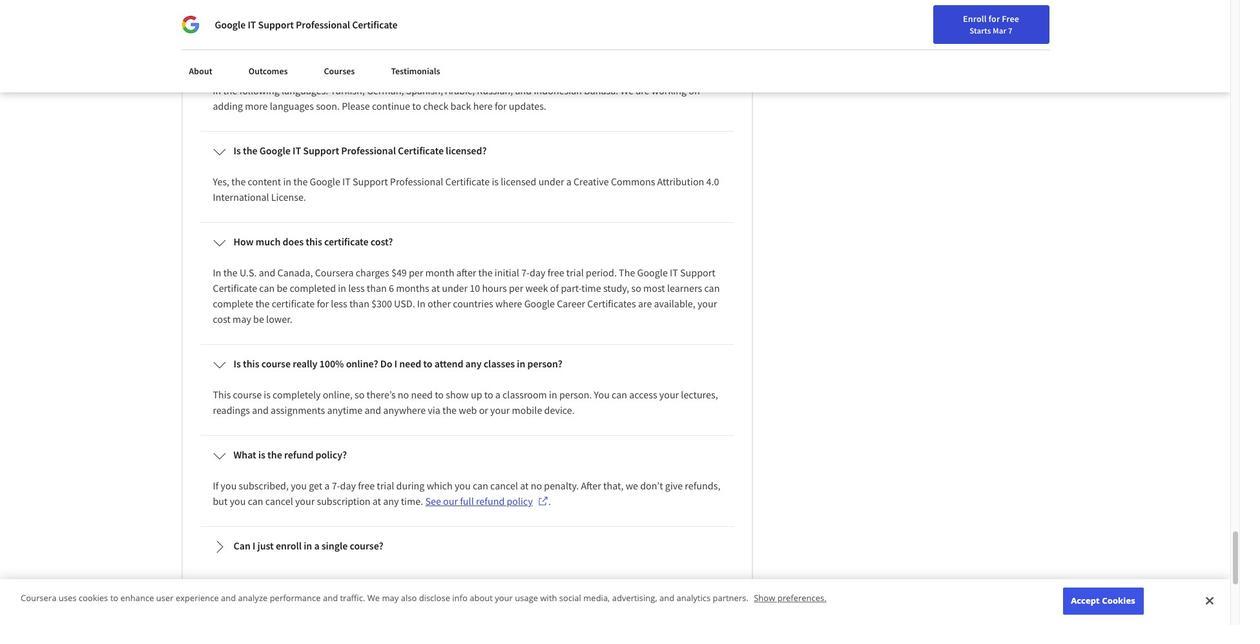 Task type: vqa. For each thing, say whether or not it's contained in the screenshot.
Google inside the dropdown button
yes



Task type: locate. For each thing, give the bounding box(es) containing it.
refund inside see our full refund policy link
[[476, 495, 505, 508]]

find your new career
[[872, 15, 953, 26]]

certificate down is the google it support professional certificate licensed? dropdown button
[[445, 175, 490, 188]]

does
[[283, 235, 304, 248]]

creative
[[574, 175, 609, 188]]

0 vertical spatial is
[[234, 38, 241, 51]]

under down the after
[[442, 282, 468, 295]]

so inside "in the u.s. and canada, coursera charges $49 per month after the initial 7-day free trial period. the google it support certificate can be completed in less than 6 months at under 10 hours per week of part-time study, so most learners can complete the certificate for less than $300 usd. in other countries where google career certificates are available, your cost may be lower."
[[631, 282, 641, 295]]

certificate inside dropdown button
[[324, 235, 369, 248]]

we inside "this certificate is currently available globally in english. you can also find google career certificates available globally in the following languages: turkish, german, spanish, arabic, russian, and indonesian bahasa. we are working on adding more languages soon. please continue to check back here for updates."
[[620, 84, 634, 97]]

and right "readings"
[[252, 404, 269, 417]]

1 vertical spatial any
[[383, 495, 399, 508]]

certificates inside "in the u.s. and canada, coursera charges $49 per month after the initial 7-day free trial period. the google it support certificate can be completed in less than 6 months at under 10 hours per week of part-time study, so most learners can complete the certificate for less than $300 usd. in other countries where google career certificates are available, your cost may be lower."
[[587, 297, 636, 310]]

google up content
[[260, 144, 291, 157]]

media,
[[584, 593, 610, 604]]

1 vertical spatial are
[[638, 297, 652, 310]]

this left program
[[243, 38, 259, 51]]

2 vertical spatial this
[[243, 357, 259, 370]]

and inside "in the u.s. and canada, coursera charges $49 per month after the initial 7-day free trial period. the google it support certificate can be completed in less than 6 months at under 10 hours per week of part-time study, so most learners can complete the certificate for less than $300 usd. in other countries where google career certificates are available, your cost may be lower."
[[259, 266, 275, 279]]

single
[[322, 540, 348, 552]]

via
[[428, 404, 440, 417]]

may down complete
[[233, 313, 251, 326]]

support down "is the google it support professional certificate licensed?"
[[353, 175, 388, 188]]

so
[[631, 282, 641, 295], [355, 388, 365, 401]]

per up months on the left top of page
[[409, 266, 423, 279]]

the left u.s.
[[223, 266, 238, 279]]

other up courses
[[346, 38, 370, 51]]

1 vertical spatial also
[[401, 593, 417, 604]]

available
[[328, 69, 367, 82], [640, 69, 679, 82]]

in inside yes, the content in the google it support professional certificate is licensed under a creative commons attribution 4.0 international license.
[[283, 175, 291, 188]]

1 horizontal spatial day
[[530, 266, 546, 279]]

0 vertical spatial career
[[928, 15, 953, 26]]

but
[[213, 495, 228, 508]]

certificate up complete
[[213, 282, 257, 295]]

you right but
[[230, 495, 246, 508]]

really
[[293, 357, 317, 370]]

than left the 6
[[367, 282, 387, 295]]

a right get
[[325, 479, 330, 492]]

refund
[[284, 448, 314, 461], [476, 495, 505, 508]]

also inside "this certificate is currently available globally in english. you can also find google career certificates available globally in the following languages: turkish, german, spanish, arabic, russian, and indonesian bahasa. we are working on adding more languages soon. please continue to check back here for updates."
[[487, 69, 505, 82]]

0 vertical spatial other
[[346, 38, 370, 51]]

1 horizontal spatial coursera
[[315, 266, 354, 279]]

in left u.s.
[[213, 266, 221, 279]]

1 horizontal spatial i
[[394, 357, 397, 370]]

no
[[398, 388, 409, 401], [531, 479, 542, 492]]

0 horizontal spatial may
[[233, 313, 251, 326]]

0 horizontal spatial show
[[455, 590, 477, 602]]

0 vertical spatial than
[[367, 282, 387, 295]]

info
[[452, 593, 468, 604]]

1 horizontal spatial trial
[[566, 266, 584, 279]]

7- inside if you subscribed, you get a 7-day free trial during which you can cancel at no penalty. after that, we don't give refunds, but you can cancel your subscription at any time.
[[332, 479, 340, 492]]

classroom
[[503, 388, 547, 401]]

0 vertical spatial at
[[431, 282, 440, 295]]

for inside "in the u.s. and canada, coursera charges $49 per month after the initial 7-day free trial period. the google it support certificate can be completed in less than 6 months at under 10 hours per week of part-time study, so most learners can complete the certificate for less than $300 usd. in other countries where google career certificates are available, your cost may be lower."
[[317, 297, 329, 310]]

2 is from the top
[[234, 144, 241, 157]]

also
[[487, 69, 505, 82], [401, 593, 417, 604]]

this inside "this certificate is currently available globally in english. you can also find google career certificates available globally in the following languages: turkish, german, spanish, arabic, russian, and indonesian bahasa. we are working on adding more languages soon. please continue to check back here for updates."
[[213, 69, 231, 82]]

None search field
[[184, 8, 494, 34]]

in up spanish, on the top left of the page
[[406, 69, 414, 82]]

online,
[[323, 388, 353, 401]]

1 horizontal spatial also
[[487, 69, 505, 82]]

0 vertical spatial need
[[399, 357, 421, 370]]

for down completed
[[317, 297, 329, 310]]

certificate
[[233, 69, 276, 82], [324, 235, 369, 248], [272, 297, 315, 310]]

and left traffic.
[[323, 593, 338, 604]]

0 vertical spatial free
[[548, 266, 564, 279]]

are
[[636, 84, 650, 97], [638, 297, 652, 310]]

i right "do"
[[394, 357, 397, 370]]

and up the updates.
[[515, 84, 532, 97]]

spanish,
[[406, 84, 443, 97]]

need for no
[[411, 388, 433, 401]]

course left really
[[261, 357, 291, 370]]

show inside privacy alert dialog
[[754, 593, 775, 604]]

what is the refund policy?
[[234, 448, 347, 461]]

0 vertical spatial in
[[213, 266, 221, 279]]

0 vertical spatial for
[[989, 13, 1000, 25]]

show right disclose
[[455, 590, 477, 602]]

refund inside dropdown button
[[284, 448, 314, 461]]

it up learners
[[670, 266, 678, 279]]

your inside if you subscribed, you get a 7-day free trial during which you can cancel at no penalty. after that, we don't give refunds, but you can cancel your subscription at any time.
[[295, 495, 315, 508]]

professional up 'is this program offered in other languages?'
[[296, 18, 350, 31]]

is inside 'dropdown button'
[[234, 38, 241, 51]]

a inside can i just enroll in a single course? dropdown button
[[314, 540, 320, 552]]

0 horizontal spatial under
[[442, 282, 468, 295]]

back
[[451, 100, 471, 113]]

show less
[[455, 590, 494, 602]]

continue
[[372, 100, 410, 113]]

career inside "in the u.s. and canada, coursera charges $49 per month after the initial 7-day free trial period. the google it support certificate can be completed in less than 6 months at under 10 hours per week of part-time study, so most learners can complete the certificate for less than $300 usd. in other countries where google career certificates are available, your cost may be lower."
[[557, 297, 585, 310]]

1 vertical spatial cancel
[[265, 495, 293, 508]]

at down month
[[431, 282, 440, 295]]

need inside dropdown button
[[399, 357, 421, 370]]

at inside "in the u.s. and canada, coursera charges $49 per month after the initial 7-day free trial period. the google it support certificate can be completed in less than 6 months at under 10 hours per week of part-time study, so most learners can complete the certificate for less than $300 usd. in other countries where google career certificates are available, your cost may be lower."
[[431, 282, 440, 295]]

0 horizontal spatial we
[[367, 593, 380, 604]]

0 horizontal spatial other
[[346, 38, 370, 51]]

than left "$300"
[[349, 297, 369, 310]]

1 horizontal spatial cancel
[[490, 479, 518, 492]]

german,
[[367, 84, 404, 97]]

in
[[213, 266, 221, 279], [417, 297, 426, 310]]

the up content
[[243, 144, 258, 157]]

0 horizontal spatial free
[[358, 479, 375, 492]]

please
[[342, 100, 370, 113]]

need up via
[[411, 388, 433, 401]]

under right licensed
[[539, 175, 564, 188]]

1 vertical spatial may
[[382, 593, 399, 604]]

1 this from the top
[[213, 69, 231, 82]]

day
[[530, 266, 546, 279], [340, 479, 356, 492]]

2 horizontal spatial less
[[479, 590, 494, 602]]

career up indonesian
[[559, 69, 587, 82]]

2 this from the top
[[213, 388, 231, 401]]

day up week
[[530, 266, 546, 279]]

7- inside "in the u.s. and canada, coursera charges $49 per month after the initial 7-day free trial period. the google it support certificate can be completed in less than 6 months at under 10 hours per week of part-time study, so most learners can complete the certificate for less than $300 usd. in other countries where google career certificates are available, your cost may be lower."
[[521, 266, 530, 279]]

may right traffic.
[[382, 593, 399, 604]]

is inside this course is completely online, so there's no need to show up to a classroom in person. you can access your lectures, readings and assignments anytime and anywhere via the web or your mobile device.
[[264, 388, 271, 401]]

1 vertical spatial is
[[234, 144, 241, 157]]

the right via
[[443, 404, 457, 417]]

certificates up "bahasa."
[[589, 69, 638, 82]]

0 vertical spatial you
[[452, 69, 468, 82]]

per
[[409, 266, 423, 279], [509, 282, 523, 295]]

you
[[221, 479, 237, 492], [291, 479, 307, 492], [455, 479, 471, 492], [230, 495, 246, 508]]

0 horizontal spatial you
[[452, 69, 468, 82]]

2 vertical spatial certificate
[[272, 297, 315, 310]]

available up working
[[640, 69, 679, 82]]

no up opens in a new tab image
[[531, 479, 542, 492]]

is for is the google it support professional certificate licensed?
[[234, 144, 241, 157]]

u.s.
[[240, 266, 257, 279]]

web
[[459, 404, 477, 417]]

coursera up completed
[[315, 266, 354, 279]]

refund for policy
[[476, 495, 505, 508]]

1 vertical spatial this
[[306, 235, 322, 248]]

1 horizontal spatial so
[[631, 282, 641, 295]]

certificate up following
[[233, 69, 276, 82]]

1 horizontal spatial less
[[348, 282, 365, 295]]

available up turkish, at the left top
[[328, 69, 367, 82]]

0 vertical spatial this
[[213, 69, 231, 82]]

you inside "this certificate is currently available globally in english. you can also find google career certificates available globally in the following languages: turkish, german, spanish, arabic, russian, and indonesian bahasa. we are working on adding more languages soon. please continue to check back here for updates."
[[452, 69, 468, 82]]

1 vertical spatial so
[[355, 388, 365, 401]]

free inside "in the u.s. and canada, coursera charges $49 per month after the initial 7-day free trial period. the google it support certificate can be completed in less than 6 months at under 10 hours per week of part-time study, so most learners can complete the certificate for less than $300 usd. in other countries where google career certificates are available, your cost may be lower."
[[548, 266, 564, 279]]

1 vertical spatial under
[[442, 282, 468, 295]]

outcomes
[[249, 65, 288, 77]]

2 vertical spatial is
[[234, 357, 241, 370]]

1 vertical spatial no
[[531, 479, 542, 492]]

100%
[[320, 357, 344, 370]]

google inside dropdown button
[[260, 144, 291, 157]]

charges
[[356, 266, 389, 279]]

globally
[[369, 69, 403, 82], [681, 69, 715, 82]]

3 is from the top
[[234, 357, 241, 370]]

1 vertical spatial day
[[340, 479, 356, 492]]

1 vertical spatial trial
[[377, 479, 394, 492]]

certificate inside dropdown button
[[398, 144, 444, 157]]

about link
[[181, 58, 220, 85]]

1 horizontal spatial other
[[428, 297, 451, 310]]

0 vertical spatial trial
[[566, 266, 584, 279]]

be down canada,
[[277, 282, 288, 295]]

see
[[425, 495, 441, 508]]

a inside this course is completely online, so there's no need to show up to a classroom in person. you can access your lectures, readings and assignments anytime and anywhere via the web or your mobile device.
[[495, 388, 501, 401]]

in right offered
[[336, 38, 344, 51]]

support up program
[[258, 18, 294, 31]]

to
[[412, 100, 421, 113], [423, 357, 433, 370], [435, 388, 444, 401], [484, 388, 493, 401], [110, 593, 118, 604]]

study,
[[603, 282, 629, 295]]

this right about
[[213, 69, 231, 82]]

in inside "in the u.s. and canada, coursera charges $49 per month after the initial 7-day free trial period. the google it support certificate can be completed in less than 6 months at under 10 hours per week of part-time study, so most learners can complete the certificate for less than $300 usd. in other countries where google career certificates are available, your cost may be lower."
[[338, 282, 346, 295]]

need right "do"
[[399, 357, 421, 370]]

during
[[396, 479, 425, 492]]

is the google it support professional certificate licensed?
[[234, 144, 487, 157]]

in inside 'dropdown button'
[[336, 38, 344, 51]]

we
[[626, 479, 638, 492]]

uses
[[59, 593, 77, 604]]

show inside dropdown button
[[455, 590, 477, 602]]

1 horizontal spatial under
[[539, 175, 564, 188]]

your down learners
[[698, 297, 717, 310]]

2 vertical spatial professional
[[390, 175, 443, 188]]

career inside find your new career link
[[928, 15, 953, 26]]

0 vertical spatial we
[[620, 84, 634, 97]]

your right access
[[659, 388, 679, 401]]

0 vertical spatial refund
[[284, 448, 314, 461]]

1 horizontal spatial 7-
[[521, 266, 530, 279]]

to inside "this certificate is currently available globally in english. you can also find google career certificates available globally in the following languages: turkish, german, spanish, arabic, russian, and indonesian bahasa. we are working on adding more languages soon. please continue to check back here for updates."
[[412, 100, 421, 113]]

google down "is the google it support professional certificate licensed?"
[[310, 175, 340, 188]]

you inside this course is completely online, so there's no need to show up to a classroom in person. you can access your lectures, readings and assignments anytime and anywhere via the web or your mobile device.
[[594, 388, 610, 401]]

can inside this course is completely online, so there's no need to show up to a classroom in person. you can access your lectures, readings and assignments anytime and anywhere via the web or your mobile device.
[[612, 388, 627, 401]]

show less button
[[435, 584, 500, 607]]

get
[[309, 479, 322, 492]]

may inside privacy alert dialog
[[382, 593, 399, 604]]

1 horizontal spatial we
[[620, 84, 634, 97]]

is inside yes, the content in the google it support professional certificate is licensed under a creative commons attribution 4.0 international license.
[[492, 175, 499, 188]]

0 vertical spatial certificate
[[233, 69, 276, 82]]

refund for policy?
[[284, 448, 314, 461]]

under inside "in the u.s. and canada, coursera charges $49 per month after the initial 7-day free trial period. the google it support certificate can be completed in less than 6 months at under 10 hours per week of part-time study, so most learners can complete the certificate for less than $300 usd. in other countries where google career certificates are available, your cost may be lower."
[[442, 282, 468, 295]]

day up subscription
[[340, 479, 356, 492]]

1 is from the top
[[234, 38, 241, 51]]

be left lower.
[[253, 313, 264, 326]]

0 horizontal spatial globally
[[369, 69, 403, 82]]

7- right initial
[[521, 266, 530, 279]]

at up policy at the left of page
[[520, 479, 529, 492]]

there's
[[367, 388, 396, 401]]

1 horizontal spatial in
[[417, 297, 426, 310]]

for down russian,
[[495, 100, 507, 113]]

0 horizontal spatial also
[[401, 593, 417, 604]]

trial inside "in the u.s. and canada, coursera charges $49 per month after the initial 7-day free trial period. the google it support certificate can be completed in less than 6 months at under 10 hours per week of part-time study, so most learners can complete the certificate for less than $300 usd. in other countries where google career certificates are available, your cost may be lower."
[[566, 266, 584, 279]]

this up "readings"
[[243, 357, 259, 370]]

0 vertical spatial are
[[636, 84, 650, 97]]

2 vertical spatial for
[[317, 297, 329, 310]]

attend
[[435, 357, 464, 370]]

1 vertical spatial i
[[253, 540, 255, 552]]

1 vertical spatial free
[[358, 479, 375, 492]]

and inside "this certificate is currently available globally in english. you can also find google career certificates available globally in the following languages: turkish, german, spanish, arabic, russian, and indonesian bahasa. we are working on adding more languages soon. please continue to check back here for updates."
[[515, 84, 532, 97]]

cancel up policy at the left of page
[[490, 479, 518, 492]]

starts
[[970, 25, 991, 36]]

can up lower.
[[259, 282, 275, 295]]

you up arabic,
[[452, 69, 468, 82]]

at
[[431, 282, 440, 295], [520, 479, 529, 492], [373, 495, 381, 508]]

support up learners
[[680, 266, 716, 279]]

can inside "this certificate is currently available globally in english. you can also find google career certificates available globally in the following languages: turkish, german, spanish, arabic, russian, and indonesian bahasa. we are working on adding more languages soon. please continue to check back here for updates."
[[470, 69, 485, 82]]

languages:
[[282, 84, 328, 97]]

be
[[277, 282, 288, 295], [253, 313, 264, 326]]

your down get
[[295, 495, 315, 508]]

0 vertical spatial coursera
[[315, 266, 354, 279]]

1 horizontal spatial globally
[[681, 69, 715, 82]]

support inside yes, the content in the google it support professional certificate is licensed under a creative commons attribution 4.0 international license.
[[353, 175, 388, 188]]

hours
[[482, 282, 507, 295]]

1 horizontal spatial be
[[277, 282, 288, 295]]

period.
[[586, 266, 617, 279]]

0 horizontal spatial per
[[409, 266, 423, 279]]

in
[[336, 38, 344, 51], [406, 69, 414, 82], [213, 84, 221, 97], [283, 175, 291, 188], [338, 282, 346, 295], [517, 357, 525, 370], [549, 388, 557, 401], [304, 540, 312, 552]]

need
[[399, 357, 421, 370], [411, 388, 433, 401]]

0 vertical spatial no
[[398, 388, 409, 401]]

or
[[479, 404, 488, 417]]

trial left during
[[377, 479, 394, 492]]

in right completed
[[338, 282, 346, 295]]

0 vertical spatial cancel
[[490, 479, 518, 492]]

accept
[[1071, 595, 1100, 607]]

disclose
[[419, 593, 450, 604]]

1 horizontal spatial you
[[594, 388, 610, 401]]

0 horizontal spatial for
[[317, 297, 329, 310]]

day inside "in the u.s. and canada, coursera charges $49 per month after the initial 7-day free trial period. the google it support certificate can be completed in less than 6 months at under 10 hours per week of part-time study, so most learners can complete the certificate for less than $300 usd. in other countries where google career certificates are available, your cost may be lower."
[[530, 266, 546, 279]]

cost?
[[371, 235, 393, 248]]

globally up "on"
[[681, 69, 715, 82]]

less down completed
[[331, 297, 347, 310]]

1 available from the left
[[328, 69, 367, 82]]

also left disclose
[[401, 593, 417, 604]]

career right new
[[928, 15, 953, 26]]

trial up part-
[[566, 266, 584, 279]]

google up indonesian
[[526, 69, 557, 82]]

anywhere
[[383, 404, 426, 417]]

a left creative
[[566, 175, 572, 188]]

support down soon.
[[303, 144, 339, 157]]

free up subscription
[[358, 479, 375, 492]]

lectures,
[[681, 388, 718, 401]]

less inside dropdown button
[[479, 590, 494, 602]]

1 horizontal spatial at
[[431, 282, 440, 295]]

i left just
[[253, 540, 255, 552]]

show right partners.
[[754, 593, 775, 604]]

$300
[[372, 297, 392, 310]]

your right "about"
[[495, 593, 513, 604]]

1 vertical spatial career
[[559, 69, 587, 82]]

this inside this course is completely online, so there's no need to show up to a classroom in person. you can access your lectures, readings and assignments anytime and anywhere via the web or your mobile device.
[[213, 388, 231, 401]]

can up arabic,
[[470, 69, 485, 82]]

less right the info
[[479, 590, 494, 602]]

languages
[[270, 100, 314, 113]]

and right u.s.
[[259, 266, 275, 279]]

this inside 'dropdown button'
[[243, 38, 259, 51]]

0 horizontal spatial at
[[373, 495, 381, 508]]

2 vertical spatial career
[[557, 297, 585, 310]]

are inside "in the u.s. and canada, coursera charges $49 per month after the initial 7-day free trial period. the google it support certificate can be completed in less than 6 months at under 10 hours per week of part-time study, so most learners can complete the certificate for less than $300 usd. in other countries where google career certificates are available, your cost may be lower."
[[638, 297, 652, 310]]

give
[[665, 479, 683, 492]]

7- up subscription
[[332, 479, 340, 492]]

certificate inside yes, the content in the google it support professional certificate is licensed under a creative commons attribution 4.0 international license.
[[445, 175, 490, 188]]

coursera inside privacy alert dialog
[[21, 593, 56, 604]]

privacy alert dialog
[[0, 580, 1231, 625]]

to inside is this course really 100% online? do i need to attend any classes in person? dropdown button
[[423, 357, 433, 370]]

any inside if you subscribed, you get a 7-day free trial during which you can cancel at no penalty. after that, we don't give refunds, but you can cancel your subscription at any time.
[[383, 495, 399, 508]]

1 vertical spatial refund
[[476, 495, 505, 508]]

0 horizontal spatial coursera
[[21, 593, 56, 604]]

1 vertical spatial certificate
[[324, 235, 369, 248]]

0 horizontal spatial day
[[340, 479, 356, 492]]

can down subscribed,
[[248, 495, 263, 508]]

no inside this course is completely online, so there's no need to show up to a classroom in person. you can access your lectures, readings and assignments anytime and anywhere via the web or your mobile device.
[[398, 388, 409, 401]]

we
[[620, 84, 634, 97], [367, 593, 380, 604]]

1 horizontal spatial may
[[382, 593, 399, 604]]

0 horizontal spatial cancel
[[265, 495, 293, 508]]

0 vertical spatial may
[[233, 313, 251, 326]]

support
[[258, 18, 294, 31], [303, 144, 339, 157], [353, 175, 388, 188], [680, 266, 716, 279]]

certificates down study,
[[587, 297, 636, 310]]

0 vertical spatial this
[[243, 38, 259, 51]]

person?
[[528, 357, 563, 370]]

2 horizontal spatial at
[[520, 479, 529, 492]]

0 horizontal spatial trial
[[377, 479, 394, 492]]

is left the completely at the bottom of the page
[[264, 388, 271, 401]]

1 vertical spatial course
[[233, 388, 262, 401]]

is right the what
[[258, 448, 265, 461]]

0 vertical spatial any
[[466, 357, 482, 370]]

6
[[389, 282, 394, 295]]

learners
[[667, 282, 702, 295]]

need inside this course is completely online, so there's no need to show up to a classroom in person. you can access your lectures, readings and assignments anytime and anywhere via the web or your mobile device.
[[411, 388, 433, 401]]

1 vertical spatial other
[[428, 297, 451, 310]]

a inside if you subscribed, you get a 7-day free trial during which you can cancel at no penalty. after that, we don't give refunds, but you can cancel your subscription at any time.
[[325, 479, 330, 492]]

the up adding
[[223, 84, 237, 97]]

professional down please
[[341, 144, 396, 157]]

0 horizontal spatial less
[[331, 297, 347, 310]]

also inside privacy alert dialog
[[401, 593, 417, 604]]

in up license.
[[283, 175, 291, 188]]

course up "readings"
[[233, 388, 262, 401]]

experience
[[176, 593, 219, 604]]

you
[[452, 69, 468, 82], [594, 388, 610, 401]]

trial inside if you subscribed, you get a 7-day free trial during which you can cancel at no penalty. after that, we don't give refunds, but you can cancel your subscription at any time.
[[377, 479, 394, 492]]

$49
[[391, 266, 407, 279]]

coursera uses cookies to enhance user experience and analyze performance and traffic. we may also disclose info about your usage with social media, advertising, and analytics partners. show preferences.
[[21, 593, 827, 604]]

also up russian,
[[487, 69, 505, 82]]

1 vertical spatial for
[[495, 100, 507, 113]]

this inside dropdown button
[[243, 357, 259, 370]]

performance
[[270, 593, 321, 604]]

it down languages at top left
[[293, 144, 301, 157]]

courses
[[324, 65, 355, 77]]

1 horizontal spatial per
[[509, 282, 523, 295]]

no inside if you subscribed, you get a 7-day free trial during which you can cancel at no penalty. after that, we don't give refunds, but you can cancel your subscription at any time.
[[531, 479, 542, 492]]

coursera inside "in the u.s. and canada, coursera charges $49 per month after the initial 7-day free trial period. the google it support certificate can be completed in less than 6 months at under 10 hours per week of part-time study, so most learners can complete the certificate for less than $300 usd. in other countries where google career certificates are available, your cost may be lower."
[[315, 266, 354, 279]]

0 vertical spatial i
[[394, 357, 397, 370]]

to right the cookies
[[110, 593, 118, 604]]

in right 'usd.'
[[417, 297, 426, 310]]

more
[[245, 100, 268, 113]]

mar
[[993, 25, 1007, 36]]

to up via
[[435, 388, 444, 401]]

0 vertical spatial certificates
[[589, 69, 638, 82]]

to inside privacy alert dialog
[[110, 593, 118, 604]]

10
[[470, 282, 480, 295]]

certificate inside "in the u.s. and canada, coursera charges $49 per month after the initial 7-day free trial period. the google it support certificate can be completed in less than 6 months at under 10 hours per week of part-time study, so most learners can complete the certificate for less than $300 usd. in other countries where google career certificates are available, your cost may be lower."
[[213, 282, 257, 295]]

under
[[539, 175, 564, 188], [442, 282, 468, 295]]

google inside yes, the content in the google it support professional certificate is licensed under a creative commons attribution 4.0 international license.
[[310, 175, 340, 188]]

0 vertical spatial also
[[487, 69, 505, 82]]

1 horizontal spatial any
[[466, 357, 482, 370]]

1 vertical spatial you
[[594, 388, 610, 401]]

career inside "this certificate is currently available globally in english. you can also find google career certificates available globally in the following languages: turkish, german, spanish, arabic, russian, and indonesian bahasa. we are working on adding more languages soon. please continue to check back here for updates."
[[559, 69, 587, 82]]

1 vertical spatial need
[[411, 388, 433, 401]]

the up international
[[231, 175, 246, 188]]

in up adding
[[213, 84, 221, 97]]

for inside "this certificate is currently available globally in english. you can also find google career certificates available globally in the following languages: turkish, german, spanish, arabic, russian, and indonesian bahasa. we are working on adding more languages soon. please continue to check back here for updates."
[[495, 100, 507, 113]]

7-
[[521, 266, 530, 279], [332, 479, 340, 492]]

0 vertical spatial 7-
[[521, 266, 530, 279]]

1 horizontal spatial show
[[754, 593, 775, 604]]

is inside dropdown button
[[258, 448, 265, 461]]

2 horizontal spatial for
[[989, 13, 1000, 25]]

any right attend
[[466, 357, 482, 370]]

is up outcomes link
[[234, 38, 241, 51]]



Task type: describe. For each thing, give the bounding box(es) containing it.
2 available from the left
[[640, 69, 679, 82]]

if
[[213, 479, 219, 492]]

analytics
[[677, 593, 711, 604]]

the right the what
[[268, 448, 282, 461]]

do
[[380, 357, 392, 370]]

you up full
[[455, 479, 471, 492]]

in inside this course is completely online, so there's no need to show up to a classroom in person. you can access your lectures, readings and assignments anytime and anywhere via the web or your mobile device.
[[549, 388, 557, 401]]

a inside yes, the content in the google it support professional certificate is licensed under a creative commons attribution 4.0 international license.
[[566, 175, 572, 188]]

that,
[[603, 479, 624, 492]]

check
[[423, 100, 449, 113]]

offered
[[302, 38, 333, 51]]

0 horizontal spatial i
[[253, 540, 255, 552]]

are inside "this certificate is currently available globally in english. you can also find google career certificates available globally in the following languages: turkish, german, spanish, arabic, russian, and indonesian bahasa. we are working on adding more languages soon. please continue to check back here for updates."
[[636, 84, 650, 97]]

english
[[983, 15, 1014, 27]]

with
[[540, 593, 557, 604]]

policy
[[507, 495, 533, 508]]

countries
[[453, 297, 493, 310]]

may inside "in the u.s. and canada, coursera charges $49 per month after the initial 7-day free trial period. the google it support certificate can be completed in less than 6 months at under 10 hours per week of part-time study, so most learners can complete the certificate for less than $300 usd. in other countries where google career certificates are available, your cost may be lower."
[[233, 313, 251, 326]]

free
[[1002, 13, 1019, 25]]

can right learners
[[704, 282, 720, 295]]

0 vertical spatial professional
[[296, 18, 350, 31]]

most
[[643, 282, 665, 295]]

is for is this program offered in other languages?
[[234, 38, 241, 51]]

for inside enroll for free starts mar 7
[[989, 13, 1000, 25]]

the up license.
[[293, 175, 308, 188]]

find
[[507, 69, 524, 82]]

support inside "in the u.s. and canada, coursera charges $49 per month after the initial 7-day free trial period. the google it support certificate can be completed in less than 6 months at under 10 hours per week of part-time study, so most learners can complete the certificate for less than $300 usd. in other countries where google career certificates are available, your cost may be lower."
[[680, 266, 716, 279]]

certificates inside "this certificate is currently available globally in english. you can also find google career certificates available globally in the following languages: turkish, german, spanish, arabic, russian, and indonesian bahasa. we are working on adding more languages soon. please continue to check back here for updates."
[[589, 69, 638, 82]]

google down week
[[524, 297, 555, 310]]

in right classes
[[517, 357, 525, 370]]

subscribed,
[[239, 479, 289, 492]]

find your new career link
[[866, 13, 960, 29]]

show preferences. link
[[754, 593, 827, 604]]

is inside "this certificate is currently available globally in english. you can also find google career certificates available globally in the following languages: turkish, german, spanish, arabic, russian, and indonesian bahasa. we are working on adding more languages soon. please continue to check back here for updates."
[[278, 69, 285, 82]]

where
[[496, 297, 522, 310]]

new
[[910, 15, 926, 26]]

certificate inside "this certificate is currently available globally in english. you can also find google career certificates available globally in the following languages: turkish, german, spanish, arabic, russian, and indonesian bahasa. we are working on adding more languages soon. please continue to check back here for updates."
[[233, 69, 276, 82]]

this for this certificate is currently available globally in english. you can also find google career certificates available globally in the following languages: turkish, german, spanish, arabic, russian, and indonesian bahasa. we are working on adding more languages soon. please continue to check back here for updates.
[[213, 69, 231, 82]]

following
[[239, 84, 280, 97]]

this certificate is currently available globally in english. you can also find google career certificates available globally in the following languages: turkish, german, spanish, arabic, russian, and indonesian bahasa. we are working on adding more languages soon. please continue to check back here for updates.
[[213, 69, 717, 113]]

0 vertical spatial less
[[348, 282, 365, 295]]

your right "or"
[[490, 404, 510, 417]]

this for course
[[243, 357, 259, 370]]

completed
[[290, 282, 336, 295]]

free inside if you subscribed, you get a 7-day free trial during which you can cancel at no penalty. after that, we don't give refunds, but you can cancel your subscription at any time.
[[358, 479, 375, 492]]

the inside "this certificate is currently available globally in english. you can also find google career certificates available globally in the following languages: turkish, german, spanish, arabic, russian, and indonesian bahasa. we are working on adding more languages soon. please continue to check back here for updates."
[[223, 84, 237, 97]]

7
[[1009, 25, 1013, 36]]

your right find
[[891, 15, 908, 26]]

professional inside yes, the content in the google it support professional certificate is licensed under a creative commons attribution 4.0 international license.
[[390, 175, 443, 188]]

it inside dropdown button
[[293, 144, 301, 157]]

penalty.
[[544, 479, 579, 492]]

month
[[425, 266, 454, 279]]

social
[[559, 593, 581, 604]]

it inside "in the u.s. and canada, coursera charges $49 per month after the initial 7-day free trial period. the google it support certificate can be completed in less than 6 months at under 10 hours per week of part-time study, so most learners can complete the certificate for less than $300 usd. in other countries where google career certificates are available, your cost may be lower."
[[670, 266, 678, 279]]

readings
[[213, 404, 250, 417]]

english button
[[960, 0, 1038, 42]]

2 vertical spatial at
[[373, 495, 381, 508]]

months
[[396, 282, 429, 295]]

it inside yes, the content in the google it support professional certificate is licensed under a creative commons attribution 4.0 international license.
[[342, 175, 351, 188]]

what is the refund policy? button
[[203, 438, 732, 473]]

google image
[[181, 16, 199, 34]]

assignments
[[271, 404, 325, 417]]

testimonials link
[[383, 58, 448, 85]]

on
[[689, 84, 700, 97]]

certificate inside "in the u.s. and canada, coursera charges $49 per month after the initial 7-day free trial period. the google it support certificate can be completed in less than 6 months at under 10 hours per week of part-time study, so most learners can complete the certificate for less than $300 usd. in other countries where google career certificates are available, your cost may be lower."
[[272, 297, 315, 310]]

if you subscribed, you get a 7-day free trial during which you can cancel at no penalty. after that, we don't give refunds, but you can cancel your subscription at any time.
[[213, 479, 723, 508]]

subscription
[[317, 495, 371, 508]]

your inside "in the u.s. and canada, coursera charges $49 per month after the initial 7-day free trial period. the google it support certificate can be completed in less than 6 months at under 10 hours per week of part-time study, so most learners can complete the certificate for less than $300 usd. in other countries where google career certificates are available, your cost may be lower."
[[698, 297, 717, 310]]

1 vertical spatial than
[[349, 297, 369, 310]]

google it support professional certificate
[[215, 18, 398, 31]]

you right if
[[221, 479, 237, 492]]

to right up
[[484, 388, 493, 401]]

just
[[257, 540, 274, 552]]

need for i
[[399, 357, 421, 370]]

advertising,
[[612, 593, 657, 604]]

and left analytics
[[660, 593, 675, 604]]

what
[[234, 448, 256, 461]]

help center image
[[1197, 592, 1213, 607]]

much
[[256, 235, 281, 248]]

commons
[[611, 175, 655, 188]]

any inside dropdown button
[[466, 357, 482, 370]]

other inside 'dropdown button'
[[346, 38, 370, 51]]

canada,
[[278, 266, 313, 279]]

4.0
[[706, 175, 719, 188]]

available,
[[654, 297, 696, 310]]

enroll for free starts mar 7
[[963, 13, 1019, 36]]

course inside dropdown button
[[261, 357, 291, 370]]

2 globally from the left
[[681, 69, 715, 82]]

0 vertical spatial be
[[277, 282, 288, 295]]

you left get
[[291, 479, 307, 492]]

see our full refund policy
[[425, 495, 533, 508]]

so inside this course is completely online, so there's no need to show up to a classroom in person. you can access your lectures, readings and assignments anytime and anywhere via the web or your mobile device.
[[355, 388, 365, 401]]

this for program
[[243, 38, 259, 51]]

the up lower.
[[255, 297, 270, 310]]

we inside privacy alert dialog
[[367, 593, 380, 604]]

refunds,
[[685, 479, 721, 492]]

after
[[581, 479, 601, 492]]

support inside dropdown button
[[303, 144, 339, 157]]

course inside this course is completely online, so there's no need to show up to a classroom in person. you can access your lectures, readings and assignments anytime and anywhere via the web or your mobile device.
[[233, 388, 262, 401]]

1 vertical spatial be
[[253, 313, 264, 326]]

attribution
[[657, 175, 704, 188]]

is this program offered in other languages? button
[[203, 27, 732, 62]]

analyze
[[238, 593, 268, 604]]

your inside privacy alert dialog
[[495, 593, 513, 604]]

opens in a new tab image
[[538, 496, 548, 507]]

and down there's
[[365, 404, 381, 417]]

in the u.s. and canada, coursera charges $49 per month after the initial 7-day free trial period. the google it support certificate can be completed in less than 6 months at under 10 hours per week of part-time study, so most learners can complete the certificate for less than $300 usd. in other countries where google career certificates are available, your cost may be lower.
[[213, 266, 722, 326]]

courses link
[[316, 58, 363, 85]]

online?
[[346, 357, 378, 370]]

can
[[234, 540, 251, 552]]

google inside "this certificate is currently available globally in english. you can also find google career certificates available globally in the following languages: turkish, german, spanish, arabic, russian, and indonesian bahasa. we are working on adding more languages soon. please continue to check back here for updates."
[[526, 69, 557, 82]]

this for this course is completely online, so there's no need to show up to a classroom in person. you can access your lectures, readings and assignments anytime and anywhere via the web or your mobile device.
[[213, 388, 231, 401]]

the up the hours
[[478, 266, 493, 279]]

lower.
[[266, 313, 293, 326]]

professional inside dropdown button
[[341, 144, 396, 157]]

bahasa.
[[584, 84, 618, 97]]

certificate up languages?
[[352, 18, 398, 31]]

part-
[[561, 282, 582, 295]]

0 horizontal spatial in
[[213, 266, 221, 279]]

0 vertical spatial per
[[409, 266, 423, 279]]

usd.
[[394, 297, 415, 310]]

yes,
[[213, 175, 229, 188]]

in right enroll in the bottom of the page
[[304, 540, 312, 552]]

is for is this course really 100% online? do i need to attend any classes in person?
[[234, 357, 241, 370]]

policy?
[[316, 448, 347, 461]]

initial
[[495, 266, 519, 279]]

working
[[652, 84, 687, 97]]

.
[[548, 495, 551, 508]]

can up the see our full refund policy
[[473, 479, 488, 492]]

enhance
[[120, 593, 154, 604]]

cookies
[[1102, 595, 1136, 607]]

and left analyze
[[221, 593, 236, 604]]

is this course really 100% online? do i need to attend any classes in person? button
[[203, 347, 732, 382]]

this course is completely online, so there's no need to show up to a classroom in person. you can access your lectures, readings and assignments anytime and anywhere via the web or your mobile device.
[[213, 388, 720, 417]]

under inside yes, the content in the google it support professional certificate is licensed under a creative commons attribution 4.0 international license.
[[539, 175, 564, 188]]

other inside "in the u.s. and canada, coursera charges $49 per month after the initial 7-day free trial period. the google it support certificate can be completed in less than 6 months at under 10 hours per week of part-time study, so most learners can complete the certificate for less than $300 usd. in other countries where google career certificates are available, your cost may be lower."
[[428, 297, 451, 310]]

it up outcomes
[[248, 18, 256, 31]]

about
[[470, 593, 493, 604]]

is the google it support professional certificate licensed? button
[[203, 134, 732, 169]]

up
[[471, 388, 482, 401]]

the
[[619, 266, 635, 279]]

google up the most
[[637, 266, 668, 279]]

this inside dropdown button
[[306, 235, 322, 248]]

license.
[[271, 191, 306, 204]]

cookies
[[79, 593, 108, 604]]

indonesian
[[534, 84, 582, 97]]

google right google icon
[[215, 18, 246, 31]]

about
[[189, 65, 212, 77]]

the inside this course is completely online, so there's no need to show up to a classroom in person. you can access your lectures, readings and assignments anytime and anywhere via the web or your mobile device.
[[443, 404, 457, 417]]

user
[[156, 593, 174, 604]]

week
[[526, 282, 548, 295]]

day inside if you subscribed, you get a 7-day free trial during which you can cancel at no penalty. after that, we don't give refunds, but you can cancel your subscription at any time.
[[340, 479, 356, 492]]

1 globally from the left
[[369, 69, 403, 82]]



